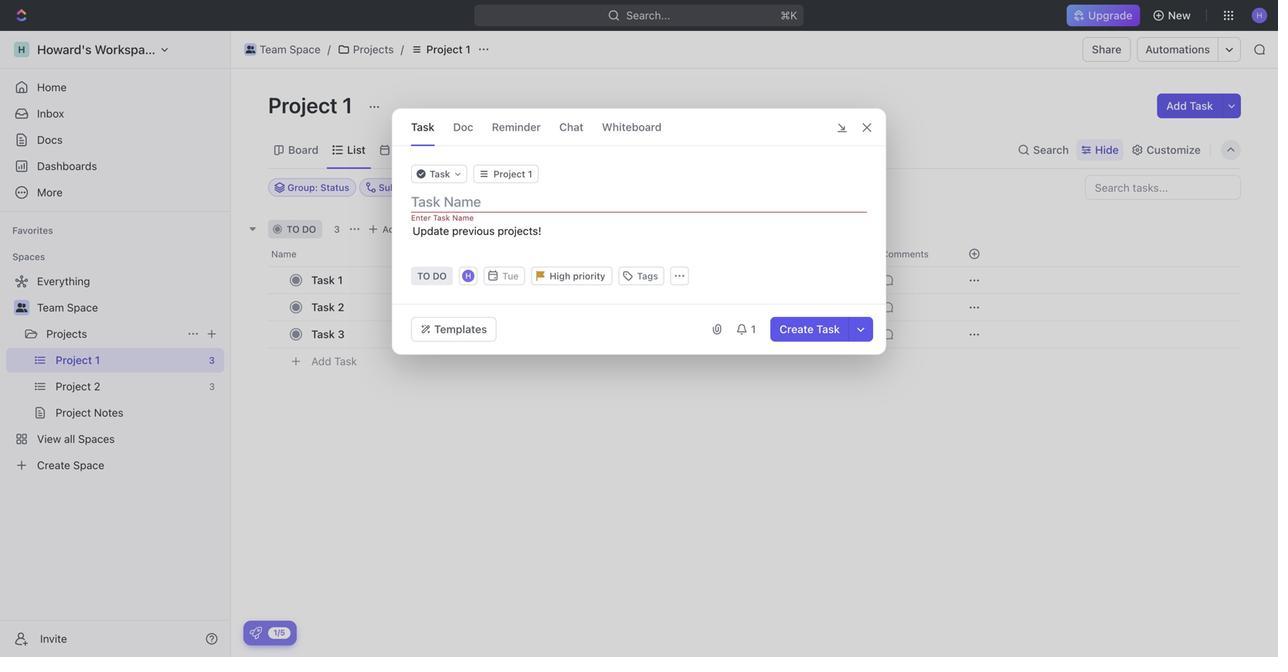 Task type: describe. For each thing, give the bounding box(es) containing it.
onboarding checklist button element
[[250, 627, 262, 639]]

calendar link
[[391, 139, 440, 161]]

2 / from the left
[[401, 43, 404, 56]]

0 vertical spatial to do
[[287, 224, 316, 235]]

1 / from the left
[[328, 43, 331, 56]]

list link
[[344, 139, 366, 161]]

user group image
[[16, 303, 27, 312]]

calendar
[[394, 143, 440, 156]]

chat button
[[559, 109, 584, 145]]

upgrade
[[1089, 9, 1133, 22]]

⌘k
[[781, 9, 798, 22]]

1 inside 1 button
[[751, 323, 756, 335]]

automations button
[[1138, 38, 1218, 61]]

do inside dropdown button
[[433, 271, 447, 281]]

tags
[[637, 271, 658, 281]]

0 vertical spatial 3
[[334, 224, 340, 235]]

priority
[[573, 270, 606, 281]]

1 button
[[730, 317, 764, 342]]

task button
[[411, 165, 467, 183]]

0 horizontal spatial projects link
[[46, 322, 181, 346]]

dashboards
[[37, 160, 97, 172]]

customize
[[1147, 143, 1201, 156]]

tags button
[[619, 267, 665, 285]]

task inside "link"
[[312, 328, 335, 340]]

dashboards link
[[6, 154, 224, 179]]

1 button
[[730, 317, 764, 342]]

home link
[[6, 75, 224, 100]]

sidebar navigation
[[0, 31, 231, 657]]

reminder
[[492, 121, 541, 133]]

gantt link
[[466, 139, 497, 161]]

2 vertical spatial add task button
[[305, 352, 363, 371]]

add task for bottommost add task button
[[312, 355, 357, 368]]

automations
[[1146, 43, 1210, 56]]

0 horizontal spatial add
[[312, 355, 331, 368]]

‎task 2
[[312, 301, 344, 313]]

task inside dropdown button
[[430, 169, 450, 179]]

task up customize
[[1190, 99, 1214, 112]]

favorites button
[[6, 221, 59, 240]]

0 vertical spatial do
[[302, 224, 316, 235]]

templates
[[434, 323, 487, 335]]

h
[[466, 271, 471, 280]]

customize button
[[1127, 139, 1206, 161]]

upgrade link
[[1067, 5, 1141, 26]]

list
[[347, 143, 366, 156]]

home
[[37, 81, 67, 94]]

‎task for ‎task 2
[[312, 301, 335, 313]]

new
[[1168, 9, 1191, 22]]

docs
[[37, 133, 63, 146]]

1 horizontal spatial projects link
[[334, 40, 398, 59]]

0 vertical spatial add task button
[[1158, 94, 1223, 118]]

onboarding checklist button image
[[250, 627, 262, 639]]

task down task 3
[[334, 355, 357, 368]]

create task
[[780, 323, 840, 335]]

search button
[[1013, 139, 1074, 161]]

‎task 1 link
[[308, 269, 536, 291]]

1 vertical spatial add
[[382, 224, 400, 235]]

project 1 link
[[407, 40, 475, 59]]

favorites
[[12, 225, 53, 236]]

3 inside "link"
[[338, 328, 345, 340]]

team inside sidebar navigation
[[37, 301, 64, 314]]

high
[[550, 270, 571, 281]]

task button
[[411, 109, 435, 145]]

user group image
[[246, 46, 255, 53]]

board
[[288, 143, 319, 156]]

doc button
[[453, 109, 474, 145]]



Task type: vqa. For each thing, say whether or not it's contained in the screenshot.
third ROW from the top of the page
no



Task type: locate. For each thing, give the bounding box(es) containing it.
3 up '‎task 1'
[[334, 224, 340, 235]]

1 horizontal spatial projects
[[353, 43, 394, 56]]

add task button up ‎task 1 link
[[364, 220, 430, 238]]

Search tasks... text field
[[1086, 176, 1241, 199]]

0 horizontal spatial projects
[[46, 327, 87, 340]]

0 vertical spatial project
[[426, 43, 463, 56]]

to
[[287, 224, 300, 235], [417, 271, 430, 281]]

0 horizontal spatial /
[[328, 43, 331, 56]]

team space right user group icon
[[260, 43, 321, 56]]

task right create
[[817, 323, 840, 335]]

0 vertical spatial project 1
[[426, 43, 471, 56]]

task 3 link
[[308, 323, 536, 346]]

task down ‎task 2
[[312, 328, 335, 340]]

update previous projects!
[[413, 225, 542, 237]]

team
[[260, 43, 287, 56], [37, 301, 64, 314]]

space right user group image
[[67, 301, 98, 314]]

add down task 3
[[312, 355, 331, 368]]

‎task for ‎task 1
[[312, 274, 335, 286]]

1 vertical spatial to
[[417, 271, 430, 281]]

1 horizontal spatial project
[[426, 43, 463, 56]]

1 horizontal spatial team
[[260, 43, 287, 56]]

1 horizontal spatial to
[[417, 271, 430, 281]]

inbox link
[[6, 101, 224, 126]]

spaces
[[12, 251, 45, 262]]

3
[[334, 224, 340, 235], [338, 328, 345, 340]]

0 vertical spatial to
[[287, 224, 300, 235]]

reminder button
[[492, 109, 541, 145]]

new button
[[1147, 3, 1200, 28]]

1 inside project 1 link
[[466, 43, 471, 56]]

1 horizontal spatial do
[[433, 271, 447, 281]]

board link
[[285, 139, 319, 161]]

do up '‎task 1'
[[302, 224, 316, 235]]

1 vertical spatial team space link
[[37, 295, 221, 320]]

1 vertical spatial do
[[433, 271, 447, 281]]

0 vertical spatial projects link
[[334, 40, 398, 59]]

0 horizontal spatial project 1
[[268, 92, 357, 118]]

2
[[338, 301, 344, 313]]

0 vertical spatial team space link
[[240, 40, 325, 59]]

dialog
[[392, 108, 887, 355]]

0 vertical spatial space
[[290, 43, 321, 56]]

team space link
[[240, 40, 325, 59], [37, 295, 221, 320]]

1 horizontal spatial add task
[[382, 224, 423, 235]]

task up to do dropdown button
[[403, 224, 423, 235]]

‎task 1
[[312, 274, 343, 286]]

space right user group icon
[[290, 43, 321, 56]]

2 vertical spatial add
[[312, 355, 331, 368]]

add task for topmost add task button
[[1167, 99, 1214, 112]]

1 vertical spatial add task
[[382, 224, 423, 235]]

1 horizontal spatial to do
[[417, 271, 447, 281]]

0 horizontal spatial space
[[67, 301, 98, 314]]

1 horizontal spatial project 1
[[426, 43, 471, 56]]

‎task
[[312, 274, 335, 286], [312, 301, 335, 313]]

add up customize
[[1167, 99, 1187, 112]]

share
[[1092, 43, 1122, 56]]

1 vertical spatial team space
[[37, 301, 98, 314]]

add task button up customize
[[1158, 94, 1223, 118]]

to do button
[[411, 267, 453, 285]]

search
[[1034, 143, 1069, 156]]

add task button
[[1158, 94, 1223, 118], [364, 220, 430, 238], [305, 352, 363, 371]]

add
[[1167, 99, 1187, 112], [382, 224, 400, 235], [312, 355, 331, 368]]

0 horizontal spatial project
[[268, 92, 338, 118]]

projects inside sidebar navigation
[[46, 327, 87, 340]]

‎task 2 link
[[308, 296, 536, 318]]

high priority
[[550, 270, 606, 281]]

to do up '‎task 1'
[[287, 224, 316, 235]]

1 vertical spatial add task button
[[364, 220, 430, 238]]

0 vertical spatial team
[[260, 43, 287, 56]]

search...
[[626, 9, 671, 22]]

team space
[[260, 43, 321, 56], [37, 301, 98, 314]]

space
[[290, 43, 321, 56], [67, 301, 98, 314]]

project 1
[[426, 43, 471, 56], [268, 92, 357, 118]]

1 vertical spatial ‎task
[[312, 301, 335, 313]]

1 vertical spatial projects
[[46, 327, 87, 340]]

tree containing team space
[[6, 269, 224, 478]]

1 horizontal spatial team space link
[[240, 40, 325, 59]]

high priority button
[[531, 267, 613, 285]]

docs link
[[6, 128, 224, 152]]

1 horizontal spatial add
[[382, 224, 400, 235]]

create task button
[[770, 317, 849, 342]]

add task up customize
[[1167, 99, 1214, 112]]

1
[[466, 43, 471, 56], [342, 92, 353, 118], [338, 274, 343, 286], [751, 323, 756, 335]]

do
[[302, 224, 316, 235], [433, 271, 447, 281]]

to do up '‎task 2' link
[[417, 271, 447, 281]]

tree
[[6, 269, 224, 478]]

2 horizontal spatial add task
[[1167, 99, 1214, 112]]

whiteboard button
[[602, 109, 662, 145]]

previous
[[452, 225, 495, 237]]

inbox
[[37, 107, 64, 120]]

0 vertical spatial projects
[[353, 43, 394, 56]]

0 horizontal spatial team
[[37, 301, 64, 314]]

share button
[[1083, 37, 1131, 62]]

add task up ‎task 1 link
[[382, 224, 423, 235]]

add left update
[[382, 224, 400, 235]]

table link
[[523, 139, 553, 161]]

team space inside tree
[[37, 301, 98, 314]]

space inside sidebar navigation
[[67, 301, 98, 314]]

Task Name text field
[[411, 192, 870, 211]]

1 vertical spatial to do
[[417, 271, 447, 281]]

chat
[[559, 121, 584, 133]]

0 vertical spatial ‎task
[[312, 274, 335, 286]]

templates button
[[411, 317, 496, 342]]

0 vertical spatial team space
[[260, 43, 321, 56]]

0 horizontal spatial to do
[[287, 224, 316, 235]]

1 vertical spatial 3
[[338, 328, 345, 340]]

add task button down task 3
[[305, 352, 363, 371]]

to do
[[287, 224, 316, 235], [417, 271, 447, 281]]

doc
[[453, 121, 474, 133]]

team right user group icon
[[260, 43, 287, 56]]

to inside dropdown button
[[417, 271, 430, 281]]

3 down 2
[[338, 328, 345, 340]]

hide button
[[1077, 139, 1124, 161]]

1 horizontal spatial /
[[401, 43, 404, 56]]

1 horizontal spatial team space
[[260, 43, 321, 56]]

team right user group image
[[37, 301, 64, 314]]

2 vertical spatial add task
[[312, 355, 357, 368]]

to do inside dropdown button
[[417, 271, 447, 281]]

gantt
[[469, 143, 497, 156]]

/
[[328, 43, 331, 56], [401, 43, 404, 56]]

task 3
[[312, 328, 345, 340]]

1 vertical spatial projects link
[[46, 322, 181, 346]]

do left 'h'
[[433, 271, 447, 281]]

1 vertical spatial project 1
[[268, 92, 357, 118]]

‎task left 2
[[312, 301, 335, 313]]

projects!
[[498, 225, 542, 237]]

1/5
[[274, 628, 285, 637]]

task down calendar
[[430, 169, 450, 179]]

add task down task 3
[[312, 355, 357, 368]]

invite
[[40, 632, 67, 645]]

projects link
[[334, 40, 398, 59], [46, 322, 181, 346]]

0 horizontal spatial to
[[287, 224, 300, 235]]

0 vertical spatial add task
[[1167, 99, 1214, 112]]

1 ‎task from the top
[[312, 274, 335, 286]]

0 vertical spatial add
[[1167, 99, 1187, 112]]

task up calendar
[[411, 121, 435, 133]]

0 horizontal spatial add task
[[312, 355, 357, 368]]

0 horizontal spatial do
[[302, 224, 316, 235]]

hide
[[1095, 143, 1119, 156]]

task
[[1190, 99, 1214, 112], [411, 121, 435, 133], [430, 169, 450, 179], [403, 224, 423, 235], [817, 323, 840, 335], [312, 328, 335, 340], [334, 355, 357, 368]]

high priority button
[[531, 267, 613, 285]]

whiteboard
[[602, 121, 662, 133]]

create
[[780, 323, 814, 335]]

2 horizontal spatial add
[[1167, 99, 1187, 112]]

1 horizontal spatial space
[[290, 43, 321, 56]]

1 vertical spatial team
[[37, 301, 64, 314]]

2 ‎task from the top
[[312, 301, 335, 313]]

table
[[526, 143, 553, 156]]

project
[[426, 43, 463, 56], [268, 92, 338, 118]]

projects
[[353, 43, 394, 56], [46, 327, 87, 340]]

dialog containing task
[[392, 108, 887, 355]]

1 inside ‎task 1 link
[[338, 274, 343, 286]]

0 horizontal spatial team space
[[37, 301, 98, 314]]

h button
[[461, 268, 476, 284]]

team space link inside tree
[[37, 295, 221, 320]]

update
[[413, 225, 449, 237]]

tags button
[[619, 267, 665, 285]]

team space right user group image
[[37, 301, 98, 314]]

1 vertical spatial project
[[268, 92, 338, 118]]

1 vertical spatial space
[[67, 301, 98, 314]]

‎task up ‎task 2
[[312, 274, 335, 286]]

add task
[[1167, 99, 1214, 112], [382, 224, 423, 235], [312, 355, 357, 368]]

tree inside sidebar navigation
[[6, 269, 224, 478]]

0 horizontal spatial team space link
[[37, 295, 221, 320]]



